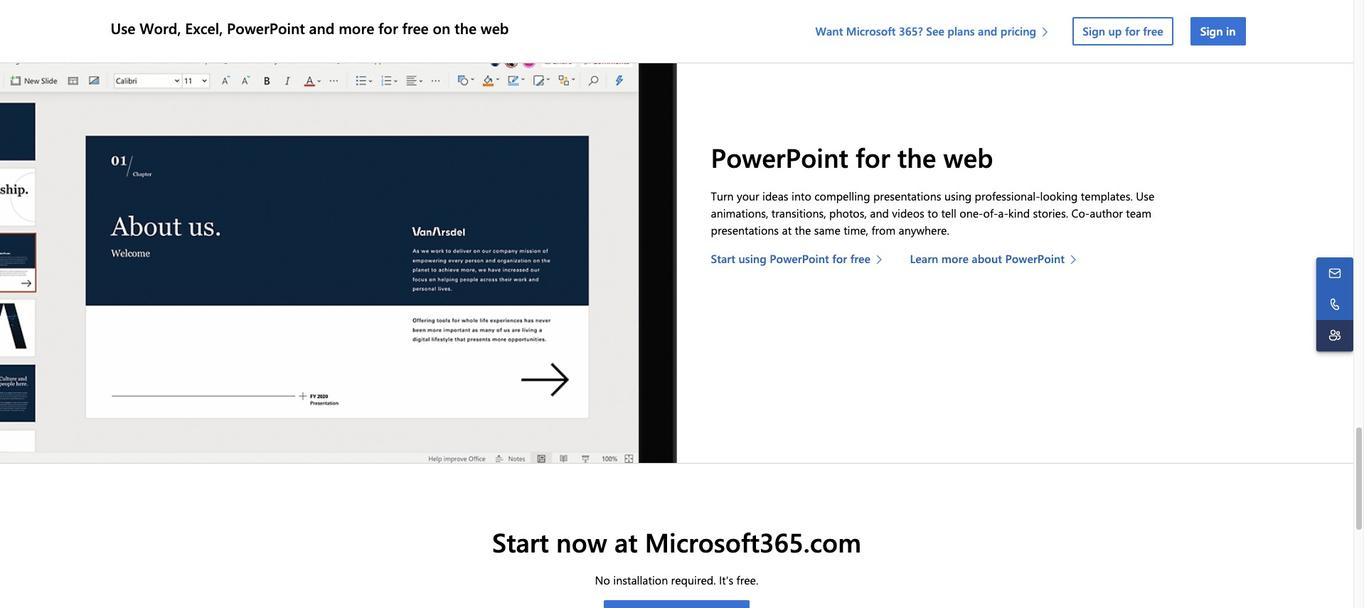Task type: vqa. For each thing, say whether or not it's contained in the screenshot.
A Surface tablet displaying a presentation in PowerPoint on the web image
yes



Task type: locate. For each thing, give the bounding box(es) containing it.
1 sign from the left
[[1083, 23, 1106, 38]]

0 horizontal spatial presentations
[[711, 223, 779, 237]]

presentations down the animations,
[[711, 223, 779, 237]]

1 horizontal spatial using
[[945, 188, 972, 203]]

professional-
[[975, 188, 1040, 203]]

start
[[711, 251, 736, 266], [492, 524, 549, 559]]

1 vertical spatial start
[[492, 524, 549, 559]]

use
[[111, 18, 136, 38], [1136, 188, 1155, 203]]

web right on
[[481, 18, 509, 38]]

the
[[455, 18, 477, 38], [898, 140, 936, 175], [795, 223, 811, 237]]

at down transitions,
[[782, 223, 792, 237]]

2 horizontal spatial the
[[898, 140, 936, 175]]

and
[[309, 18, 335, 38], [978, 23, 998, 38], [870, 205, 889, 220]]

for right up
[[1125, 23, 1140, 38]]

1 horizontal spatial the
[[795, 223, 811, 237]]

0 horizontal spatial sign
[[1083, 23, 1106, 38]]

on
[[433, 18, 451, 38]]

1 horizontal spatial and
[[870, 205, 889, 220]]

ideas
[[763, 188, 789, 203]]

1 horizontal spatial presentations
[[874, 188, 942, 203]]

2 horizontal spatial free
[[1143, 23, 1164, 38]]

pricing
[[1001, 23, 1037, 38]]

from
[[872, 223, 896, 237]]

0 vertical spatial use
[[111, 18, 136, 38]]

2 sign from the left
[[1201, 23, 1223, 38]]

0 horizontal spatial free
[[402, 18, 429, 38]]

0 horizontal spatial the
[[455, 18, 477, 38]]

free down time,
[[851, 251, 871, 266]]

0 vertical spatial start
[[711, 251, 736, 266]]

powerpoint
[[227, 18, 305, 38], [711, 140, 849, 175], [770, 251, 829, 266], [1006, 251, 1065, 266]]

no
[[595, 573, 610, 588]]

powerpoint right excel,
[[227, 18, 305, 38]]

the inside turn your ideas into compelling presentations using professional-looking templates. use animations, transitions, photos, and videos to tell one-of-a-kind stories. co-author team presentations at the same time, from anywhere.
[[795, 223, 811, 237]]

use word, excel, powerpoint and more for free on the web
[[111, 18, 509, 38]]

word,
[[140, 18, 181, 38]]

using
[[945, 188, 972, 203], [739, 251, 767, 266]]

0 horizontal spatial using
[[739, 251, 767, 266]]

looking
[[1040, 188, 1078, 203]]

excel,
[[185, 18, 223, 38]]

0 vertical spatial the
[[455, 18, 477, 38]]

use up team
[[1136, 188, 1155, 203]]

learn more about powerpoint link
[[910, 250, 1084, 267]]

learn
[[910, 251, 939, 266]]

the right on
[[455, 18, 477, 38]]

free
[[402, 18, 429, 38], [1143, 23, 1164, 38], [851, 251, 871, 266]]

at inside turn your ideas into compelling presentations using professional-looking templates. use animations, transitions, photos, and videos to tell one-of-a-kind stories. co-author team presentations at the same time, from anywhere.
[[782, 223, 792, 237]]

plans
[[948, 23, 975, 38]]

sign inside sign in link
[[1201, 23, 1223, 38]]

1 horizontal spatial more
[[942, 251, 969, 266]]

start down the animations,
[[711, 251, 736, 266]]

0 horizontal spatial more
[[339, 18, 374, 38]]

0 horizontal spatial web
[[481, 18, 509, 38]]

1 horizontal spatial use
[[1136, 188, 1155, 203]]

use inside turn your ideas into compelling presentations using professional-looking templates. use animations, transitions, photos, and videos to tell one-of-a-kind stories. co-author team presentations at the same time, from anywhere.
[[1136, 188, 1155, 203]]

more
[[339, 18, 374, 38], [942, 251, 969, 266]]

videos
[[892, 205, 925, 220]]

templates.
[[1081, 188, 1133, 203]]

kind
[[1009, 205, 1030, 220]]

0 horizontal spatial use
[[111, 18, 136, 38]]

start for start using powerpoint for free
[[711, 251, 736, 266]]

about
[[972, 251, 1002, 266]]

one-
[[960, 205, 984, 220]]

2 vertical spatial the
[[795, 223, 811, 237]]

1 vertical spatial at
[[615, 524, 638, 559]]

for
[[379, 18, 398, 38], [1125, 23, 1140, 38], [856, 140, 890, 175], [833, 251, 847, 266]]

use word, excel, powerpoint and more for free on the web element
[[108, 0, 1255, 63]]

the up videos
[[898, 140, 936, 175]]

0 horizontal spatial start
[[492, 524, 549, 559]]

sign left up
[[1083, 23, 1106, 38]]

free.
[[737, 573, 759, 588]]

start using powerpoint for free
[[711, 251, 871, 266]]

0 vertical spatial at
[[782, 223, 792, 237]]

want
[[816, 23, 843, 38]]

1 vertical spatial presentations
[[711, 223, 779, 237]]

the down transitions,
[[795, 223, 811, 237]]

start left now
[[492, 524, 549, 559]]

installation
[[613, 573, 668, 588]]

presentations
[[874, 188, 942, 203], [711, 223, 779, 237]]

web up professional-
[[944, 140, 993, 175]]

using up tell
[[945, 188, 972, 203]]

now
[[556, 524, 607, 559]]

turn
[[711, 188, 734, 203]]

1 horizontal spatial start
[[711, 251, 736, 266]]

same
[[814, 223, 841, 237]]

a-
[[998, 205, 1009, 220]]

free left on
[[402, 18, 429, 38]]

a surface tablet displaying a presentation in powerpoint on the web image
[[0, 0, 677, 463]]

use left word,
[[111, 18, 136, 38]]

0 vertical spatial presentations
[[874, 188, 942, 203]]

0 vertical spatial using
[[945, 188, 972, 203]]

0 vertical spatial web
[[481, 18, 509, 38]]

1 horizontal spatial at
[[782, 223, 792, 237]]

at up installation at the bottom left of page
[[615, 524, 638, 559]]

1 vertical spatial web
[[944, 140, 993, 175]]

powerpoint up ideas
[[711, 140, 849, 175]]

using down the animations,
[[739, 251, 767, 266]]

at
[[782, 223, 792, 237], [615, 524, 638, 559]]

sign left in
[[1201, 23, 1223, 38]]

presentations up videos
[[874, 188, 942, 203]]

free right up
[[1143, 23, 1164, 38]]

1 horizontal spatial sign
[[1201, 23, 1223, 38]]

powerpoint right the 'about'
[[1006, 251, 1065, 266]]

it's
[[719, 573, 734, 588]]

sign inside sign up for free link
[[1083, 23, 1106, 38]]

1 vertical spatial more
[[942, 251, 969, 266]]

web
[[481, 18, 509, 38], [944, 140, 993, 175]]

sign in link
[[1191, 17, 1246, 46]]

sign
[[1083, 23, 1106, 38], [1201, 23, 1223, 38]]

start for start now at microsoft365.com
[[492, 524, 549, 559]]

your
[[737, 188, 760, 203]]

1 vertical spatial use
[[1136, 188, 1155, 203]]

and inside turn your ideas into compelling presentations using professional-looking templates. use animations, transitions, photos, and videos to tell one-of-a-kind stories. co-author team presentations at the same time, from anywhere.
[[870, 205, 889, 220]]



Task type: describe. For each thing, give the bounding box(es) containing it.
no installation required. it's free.
[[595, 573, 759, 588]]

start using powerpoint for free link
[[711, 250, 890, 267]]

animations,
[[711, 205, 769, 220]]

microsoft365.com
[[645, 524, 861, 559]]

0 horizontal spatial at
[[615, 524, 638, 559]]

up
[[1109, 23, 1122, 38]]

turn your ideas into compelling presentations using professional-looking templates. use animations, transitions, photos, and videos to tell one-of-a-kind stories. co-author team presentations at the same time, from anywhere.
[[711, 188, 1155, 237]]

sign up for free
[[1083, 23, 1164, 38]]

stories.
[[1033, 205, 1069, 220]]

tell
[[941, 205, 957, 220]]

sign for sign up for free
[[1083, 23, 1106, 38]]

using inside turn your ideas into compelling presentations using professional-looking templates. use animations, transitions, photos, and videos to tell one-of-a-kind stories. co-author team presentations at the same time, from anywhere.
[[945, 188, 972, 203]]

want microsoft 365? see plans and pricing link
[[816, 23, 1056, 38]]

see
[[926, 23, 945, 38]]

to
[[928, 205, 938, 220]]

1 horizontal spatial free
[[851, 251, 871, 266]]

1 horizontal spatial web
[[944, 140, 993, 175]]

for left on
[[379, 18, 398, 38]]

time,
[[844, 223, 869, 237]]

for down same
[[833, 251, 847, 266]]

powerpoint for the web
[[711, 140, 993, 175]]

sign for sign in
[[1201, 23, 1223, 38]]

team
[[1126, 205, 1152, 220]]

want microsoft 365? see plans and pricing
[[816, 23, 1037, 38]]

0 horizontal spatial and
[[309, 18, 335, 38]]

powerpoint down same
[[770, 251, 829, 266]]

into
[[792, 188, 812, 203]]

2 horizontal spatial and
[[978, 23, 998, 38]]

1 vertical spatial using
[[739, 251, 767, 266]]

transitions,
[[772, 205, 826, 220]]

for up compelling
[[856, 140, 890, 175]]

learn more about powerpoint
[[910, 251, 1065, 266]]

required.
[[671, 573, 716, 588]]

compelling
[[815, 188, 870, 203]]

anywhere.
[[899, 223, 950, 237]]

in
[[1226, 23, 1236, 38]]

author
[[1090, 205, 1123, 220]]

start now at microsoft365.com
[[492, 524, 861, 559]]

of-
[[984, 205, 998, 220]]

photos,
[[830, 205, 867, 220]]

sign in
[[1201, 23, 1236, 38]]

365?
[[899, 23, 923, 38]]

1 vertical spatial the
[[898, 140, 936, 175]]

sign up for free link
[[1073, 17, 1174, 46]]

co-
[[1072, 205, 1090, 220]]

0 vertical spatial more
[[339, 18, 374, 38]]

microsoft
[[846, 23, 896, 38]]



